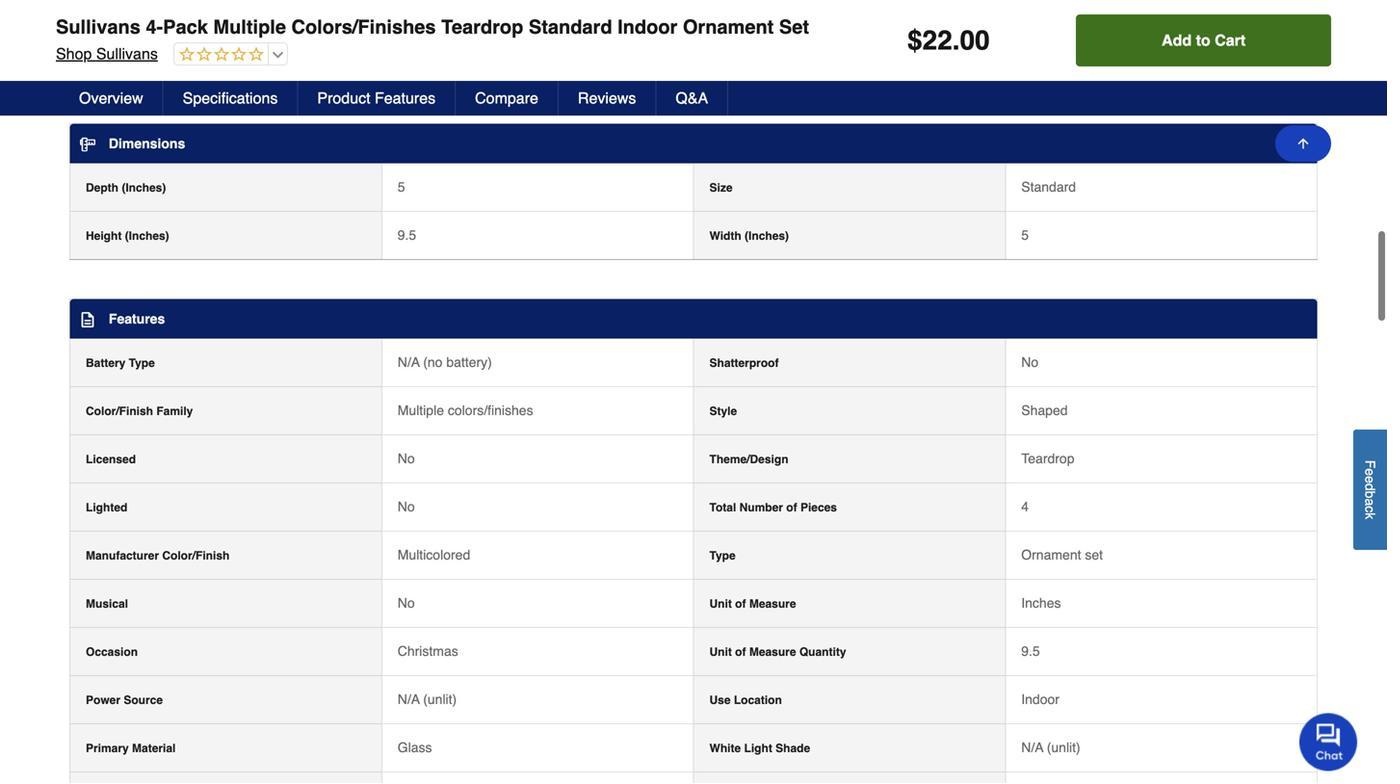 Task type: vqa. For each thing, say whether or not it's contained in the screenshot.
topmost String-
no



Task type: describe. For each thing, give the bounding box(es) containing it.
unit of measure
[[710, 597, 796, 611]]

licensed
[[86, 453, 136, 466]]

primary
[[86, 742, 129, 755]]

compare button
[[456, 81, 559, 116]]

0 vertical spatial specifications
[[71, 60, 228, 86]]

22
[[923, 25, 953, 56]]

0 horizontal spatial standard
[[529, 16, 612, 38]]

colors/finishes
[[292, 16, 436, 38]]

pieces
[[801, 501, 837, 514]]

battery)
[[446, 354, 492, 370]]

a
[[1363, 498, 1378, 506]]

n/a (no battery)
[[398, 354, 492, 370]]

set
[[1085, 547, 1103, 563]]

q&a button
[[657, 81, 729, 116]]

dimensions
[[109, 136, 185, 151]]

1 vertical spatial teardrop
[[1022, 451, 1075, 466]]

d
[[1363, 483, 1378, 491]]

unit for christmas
[[710, 645, 732, 659]]

shaped
[[1022, 403, 1068, 418]]

4-
[[146, 16, 163, 38]]

1 vertical spatial n/a (unlit)
[[1022, 740, 1081, 755]]

sullivans 4-pack multiple colors/finishes teardrop standard indoor ornament set
[[56, 16, 809, 38]]

lighted
[[86, 501, 128, 514]]

width (inches)
[[710, 229, 789, 243]]

power source
[[86, 694, 163, 707]]

glass
[[398, 740, 432, 755]]

1 vertical spatial specifications
[[183, 89, 278, 107]]

1 horizontal spatial standard
[[1022, 179, 1076, 194]]

1 e from the top
[[1363, 468, 1378, 476]]

2 vertical spatial n/a
[[1022, 740, 1044, 755]]

add to cart button
[[1077, 14, 1332, 66]]

use location
[[710, 694, 782, 707]]

(inches) for 5
[[122, 181, 166, 194]]

add to cart
[[1162, 31, 1246, 49]]

source
[[124, 694, 163, 707]]

c
[[1363, 506, 1378, 513]]

0 vertical spatial indoor
[[618, 16, 678, 38]]

shade
[[776, 742, 811, 755]]

no for teardrop
[[398, 451, 415, 466]]

battery type
[[86, 356, 155, 370]]

number
[[740, 501, 783, 514]]

n/a for indoor
[[398, 692, 420, 707]]

(inches) for 9.5
[[125, 229, 169, 243]]

00
[[960, 25, 990, 56]]

width
[[710, 229, 742, 243]]

1 vertical spatial 9.5
[[1022, 643, 1040, 659]]

depth (inches)
[[86, 181, 166, 194]]

(no
[[423, 354, 443, 370]]

shop sullivans
[[56, 45, 158, 63]]

k
[[1363, 513, 1378, 519]]

multicolored
[[398, 547, 470, 563]]

power
[[86, 694, 120, 707]]

light
[[744, 742, 773, 755]]

f
[[1363, 460, 1378, 468]]

q&a
[[676, 89, 708, 107]]

no for 4
[[398, 499, 415, 514]]

zero stars image
[[174, 46, 264, 64]]

chat invite button image
[[1300, 713, 1359, 771]]

to
[[1196, 31, 1211, 49]]

.
[[953, 25, 960, 56]]

1 vertical spatial color/finish
[[162, 549, 230, 563]]

location
[[734, 694, 782, 707]]

manufacturer
[[86, 549, 159, 563]]

unit for no
[[710, 597, 732, 611]]

1 horizontal spatial multiple
[[398, 403, 444, 418]]

measure for 9.5
[[750, 645, 796, 659]]

1 vertical spatial indoor
[[1022, 692, 1060, 707]]

manufacturer color/finish
[[86, 549, 230, 563]]

size
[[710, 181, 733, 194]]



Task type: locate. For each thing, give the bounding box(es) containing it.
0 horizontal spatial type
[[129, 356, 155, 370]]

shop
[[56, 45, 92, 63]]

(inches) right height
[[125, 229, 169, 243]]

0 horizontal spatial multiple
[[213, 16, 286, 38]]

0 horizontal spatial 5
[[398, 179, 405, 194]]

no down multiple colors/finishes
[[398, 451, 415, 466]]

total number of pieces
[[710, 501, 837, 514]]

theme/design
[[710, 453, 789, 466]]

unit
[[710, 597, 732, 611], [710, 645, 732, 659]]

measure left quantity
[[750, 645, 796, 659]]

ornament set
[[1022, 547, 1103, 563]]

multiple colors/finishes
[[398, 403, 533, 418]]

1 horizontal spatial ornament
[[1022, 547, 1082, 563]]

0 horizontal spatial indoor
[[618, 16, 678, 38]]

1 vertical spatial (unlit)
[[1047, 740, 1081, 755]]

multiple up zero stars image
[[213, 16, 286, 38]]

0 horizontal spatial n/a (unlit)
[[398, 692, 457, 707]]

0 horizontal spatial ornament
[[683, 16, 774, 38]]

b
[[1363, 491, 1378, 498]]

total
[[710, 501, 736, 514]]

0 horizontal spatial color/finish
[[86, 404, 153, 418]]

of up 'unit of measure quantity'
[[735, 597, 746, 611]]

reviews button
[[559, 81, 657, 116]]

1 vertical spatial n/a
[[398, 692, 420, 707]]

no up christmas
[[398, 595, 415, 611]]

1 vertical spatial type
[[710, 549, 736, 563]]

multiple
[[213, 16, 286, 38], [398, 403, 444, 418]]

e
[[1363, 468, 1378, 476], [1363, 476, 1378, 483]]

9.5
[[398, 227, 416, 243], [1022, 643, 1040, 659]]

f e e d b a c k
[[1363, 460, 1378, 519]]

features up battery type
[[109, 311, 165, 326]]

1 vertical spatial standard
[[1022, 179, 1076, 194]]

0 horizontal spatial 9.5
[[398, 227, 416, 243]]

0 vertical spatial type
[[129, 356, 155, 370]]

0 vertical spatial 9.5
[[398, 227, 416, 243]]

teardrop down shaped
[[1022, 451, 1075, 466]]

measure up 'unit of measure quantity'
[[750, 597, 796, 611]]

(inches) right width
[[745, 229, 789, 243]]

color/finish right manufacturer
[[162, 549, 230, 563]]

0 vertical spatial unit
[[710, 597, 732, 611]]

1 horizontal spatial type
[[710, 549, 736, 563]]

1 horizontal spatial 5
[[1022, 227, 1029, 243]]

of up use location
[[735, 645, 746, 659]]

white
[[710, 742, 741, 755]]

color/finish down battery type
[[86, 404, 153, 418]]

depth
[[86, 181, 119, 194]]

dimensions image
[[80, 137, 95, 152]]

0 vertical spatial n/a (unlit)
[[398, 692, 457, 707]]

type
[[129, 356, 155, 370], [710, 549, 736, 563]]

measure for inches
[[750, 597, 796, 611]]

type right battery
[[129, 356, 155, 370]]

1 vertical spatial multiple
[[398, 403, 444, 418]]

1 horizontal spatial teardrop
[[1022, 451, 1075, 466]]

e up d
[[1363, 468, 1378, 476]]

product features
[[317, 89, 436, 107]]

white light shade
[[710, 742, 811, 755]]

height (inches)
[[86, 229, 169, 243]]

1 vertical spatial measure
[[750, 645, 796, 659]]

ornament left set
[[683, 16, 774, 38]]

no up shaped
[[1022, 354, 1039, 370]]

product
[[317, 89, 371, 107]]

e up b
[[1363, 476, 1378, 483]]

0 vertical spatial multiple
[[213, 16, 286, 38]]

overview button
[[60, 81, 164, 116]]

colors/finishes
[[448, 403, 533, 418]]

shatterproof
[[710, 356, 779, 370]]

1 measure from the top
[[750, 597, 796, 611]]

chevron up image
[[1297, 63, 1316, 83]]

0 vertical spatial teardrop
[[441, 16, 524, 38]]

2 vertical spatial of
[[735, 645, 746, 659]]

0 vertical spatial 5
[[398, 179, 405, 194]]

f e e d b a c k button
[[1354, 430, 1388, 550]]

no for inches
[[398, 595, 415, 611]]

0 horizontal spatial teardrop
[[441, 16, 524, 38]]

0 vertical spatial of
[[787, 501, 798, 514]]

(unlit)
[[423, 692, 457, 707], [1047, 740, 1081, 755]]

1 vertical spatial sullivans
[[96, 45, 158, 63]]

1 horizontal spatial n/a (unlit)
[[1022, 740, 1081, 755]]

quantity
[[800, 645, 847, 659]]

1 vertical spatial of
[[735, 597, 746, 611]]

height
[[86, 229, 122, 243]]

type down total
[[710, 549, 736, 563]]

1 horizontal spatial features
[[375, 89, 436, 107]]

product features button
[[298, 81, 456, 116]]

arrow up image
[[1296, 136, 1311, 151]]

$
[[908, 25, 923, 56]]

unit up 'unit of measure quantity'
[[710, 597, 732, 611]]

features inside 'button'
[[375, 89, 436, 107]]

2 unit from the top
[[710, 645, 732, 659]]

1 vertical spatial 5
[[1022, 227, 1029, 243]]

compare
[[475, 89, 539, 107]]

sullivans
[[56, 16, 141, 38], [96, 45, 158, 63]]

features
[[375, 89, 436, 107], [109, 311, 165, 326]]

0 vertical spatial measure
[[750, 597, 796, 611]]

0 vertical spatial features
[[375, 89, 436, 107]]

family
[[156, 404, 193, 418]]

battery
[[86, 356, 126, 370]]

features right product
[[375, 89, 436, 107]]

primary material
[[86, 742, 176, 755]]

unit up use
[[710, 645, 732, 659]]

1 horizontal spatial color/finish
[[162, 549, 230, 563]]

1 unit from the top
[[710, 597, 732, 611]]

sullivans down "4-" at the top left
[[96, 45, 158, 63]]

$ 22 . 00
[[908, 25, 990, 56]]

no
[[1022, 354, 1039, 370], [398, 451, 415, 466], [398, 499, 415, 514], [398, 595, 415, 611]]

add
[[1162, 31, 1192, 49]]

1 horizontal spatial (unlit)
[[1047, 740, 1081, 755]]

1 vertical spatial unit
[[710, 645, 732, 659]]

1 horizontal spatial indoor
[[1022, 692, 1060, 707]]

of
[[787, 501, 798, 514], [735, 597, 746, 611], [735, 645, 746, 659]]

specifications down zero stars image
[[183, 89, 278, 107]]

christmas
[[398, 643, 458, 659]]

notes image
[[80, 312, 95, 328]]

sullivans up shop sullivans
[[56, 16, 141, 38]]

cart
[[1215, 31, 1246, 49]]

of for inches
[[735, 597, 746, 611]]

(inches)
[[122, 181, 166, 194], [125, 229, 169, 243], [745, 229, 789, 243]]

0 vertical spatial (unlit)
[[423, 692, 457, 707]]

0 vertical spatial n/a
[[398, 354, 420, 370]]

0 horizontal spatial features
[[109, 311, 165, 326]]

pack
[[163, 16, 208, 38]]

color/finish
[[86, 404, 153, 418], [162, 549, 230, 563]]

2 measure from the top
[[750, 645, 796, 659]]

0 vertical spatial sullivans
[[56, 16, 141, 38]]

use
[[710, 694, 731, 707]]

indoor
[[618, 16, 678, 38], [1022, 692, 1060, 707]]

1 horizontal spatial 9.5
[[1022, 643, 1040, 659]]

0 vertical spatial standard
[[529, 16, 612, 38]]

5
[[398, 179, 405, 194], [1022, 227, 1029, 243]]

0 horizontal spatial (unlit)
[[423, 692, 457, 707]]

of for 9.5
[[735, 645, 746, 659]]

teardrop
[[441, 16, 524, 38], [1022, 451, 1075, 466]]

occasion
[[86, 645, 138, 659]]

n/a for no
[[398, 354, 420, 370]]

measure
[[750, 597, 796, 611], [750, 645, 796, 659]]

overview
[[79, 89, 143, 107]]

n/a (unlit)
[[398, 692, 457, 707], [1022, 740, 1081, 755]]

inches
[[1022, 595, 1061, 611]]

ornament left "set"
[[1022, 547, 1082, 563]]

material
[[132, 742, 176, 755]]

multiple down (no in the top left of the page
[[398, 403, 444, 418]]

4
[[1022, 499, 1029, 514]]

color/finish family
[[86, 404, 193, 418]]

specifications
[[71, 60, 228, 86], [183, 89, 278, 107]]

of left pieces
[[787, 501, 798, 514]]

style
[[710, 404, 737, 418]]

ornament
[[683, 16, 774, 38], [1022, 547, 1082, 563]]

specifications down "4-" at the top left
[[71, 60, 228, 86]]

no up 'multicolored'
[[398, 499, 415, 514]]

0 vertical spatial ornament
[[683, 16, 774, 38]]

musical
[[86, 597, 128, 611]]

reviews
[[578, 89, 636, 107]]

standard
[[529, 16, 612, 38], [1022, 179, 1076, 194]]

unit of measure quantity
[[710, 645, 847, 659]]

teardrop up compare
[[441, 16, 524, 38]]

2 e from the top
[[1363, 476, 1378, 483]]

(inches) right "depth"
[[122, 181, 166, 194]]

1 vertical spatial features
[[109, 311, 165, 326]]

set
[[779, 16, 809, 38]]

1 vertical spatial ornament
[[1022, 547, 1082, 563]]

0 vertical spatial color/finish
[[86, 404, 153, 418]]



